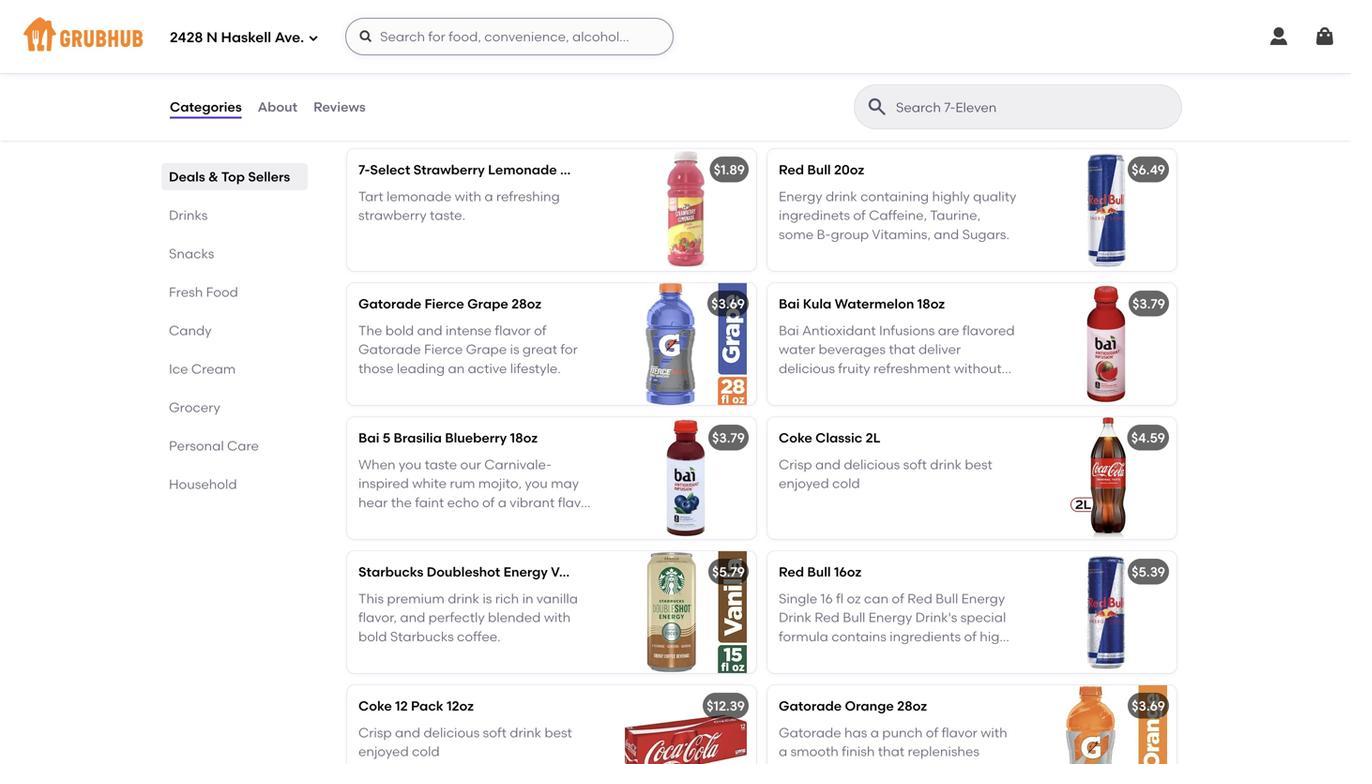 Task type: vqa. For each thing, say whether or not it's contained in the screenshot.


Task type: locate. For each thing, give the bounding box(es) containing it.
during
[[917, 92, 958, 108]]

in right rich
[[522, 591, 533, 607]]

1 vertical spatial some
[[943, 648, 978, 664]]

body down gatorade orange 28oz
[[894, 763, 926, 765]]

7-select strawberry lemonade 23.9oz image
[[615, 149, 756, 271]]

18oz up are
[[917, 296, 945, 312]]

without left any
[[507, 54, 555, 70]]

0 horizontal spatial cold
[[412, 744, 440, 760]]

gatorade orange 28oz image
[[1036, 686, 1177, 765]]

svg image
[[1268, 25, 1290, 48], [308, 32, 319, 44]]

and down premium
[[400, 610, 425, 626]]

you up vibrant
[[525, 476, 548, 492]]

enjoyed down 12
[[358, 744, 409, 760]]

flavor inside the bold and intense flavor of gatorade fierce grape is great for those leading an active lifestyle.
[[495, 323, 531, 339]]

the
[[975, 73, 995, 89], [391, 495, 412, 511], [870, 763, 891, 765]]

0 vertical spatial replenishes
[[808, 73, 880, 89]]

be
[[872, 92, 888, 108]]

0 vertical spatial bai
[[779, 296, 800, 312]]

1 horizontal spatial punch
[[882, 725, 923, 741]]

some inside 'single 16 fl oz can of red bull energy drink   red bull energy drink's special formula contains ingredients of high quality: caffeine, taurine, some b- group  vitamins, sugars'
[[943, 648, 978, 664]]

coke for coke 12 pack 12oz
[[358, 699, 392, 715]]

electrolytes up the during
[[883, 73, 957, 89]]

0 horizontal spatial without
[[507, 54, 555, 70]]

replenishes down sugars
[[908, 744, 979, 760]]

lemonade
[[488, 162, 557, 178]]

finish up 'search 7-eleven' search box
[[983, 54, 1016, 70]]

delicious up unwanted
[[779, 361, 835, 377]]

1 horizontal spatial crisp
[[779, 457, 812, 473]]

28oz down sugars
[[897, 699, 927, 715]]

1 horizontal spatial electrolytes
[[883, 73, 957, 89]]

coke for coke zero 20oz
[[358, 28, 392, 44]]

that inside bai antioxidant infusions are flavored water beverages that deliver delicious fruity refreshment without unwanted sugar and calories
[[889, 342, 915, 358]]

23.9oz
[[560, 162, 601, 178]]

some down ingredients
[[943, 648, 978, 664]]

punch
[[791, 54, 832, 70], [882, 725, 923, 741]]

0 vertical spatial coke
[[358, 28, 392, 44]]

$1.89
[[714, 162, 745, 178]]

1 horizontal spatial svg image
[[1268, 25, 1290, 48]]

starbucks down premium
[[390, 629, 454, 645]]

vitamins, up gatorade orange 28oz
[[822, 667, 881, 683]]

coke left classic
[[779, 430, 812, 446]]

starbucks doubleshot energy vanilla 15oz image
[[615, 552, 756, 674]]

0 vertical spatial flavor,
[[466, 54, 504, 70]]

the for smooth
[[975, 73, 995, 89]]

of inside when you taste our carnivale- inspired white rum mojito, you may hear the faint echo of a vibrant flavor parade in your mouth
[[482, 495, 495, 511]]

with inside gatorade has a punch of flavor with a smooth finish that replenishes electrolytes in the body that can
[[981, 725, 1007, 741]]

crisp and delicious soft drink best enjoyed cold down 2l
[[779, 457, 992, 492]]

sellers
[[248, 169, 290, 185]]

gatorade for gatorade has a punch of flavor with a smooth finish that replenishes electrolytes in the body that can 
[[779, 725, 841, 741]]

1 horizontal spatial enjoyed
[[779, 476, 829, 492]]

and down "lost" on the top of the page
[[904, 111, 929, 127]]

0 vertical spatial body
[[779, 92, 811, 108]]

1 horizontal spatial you
[[525, 476, 548, 492]]

sugar
[[846, 380, 883, 396]]

without down flavored
[[954, 361, 1002, 377]]

0 vertical spatial you
[[399, 457, 421, 473]]

crisp for coke classic 2l
[[779, 457, 812, 473]]

1 vertical spatial 20oz
[[834, 162, 864, 178]]

is
[[510, 342, 519, 358], [483, 591, 492, 607]]

top
[[221, 169, 245, 185]]

smooth up the during
[[931, 54, 979, 70]]

finish down has
[[842, 744, 875, 760]]

single
[[779, 591, 817, 607]]

flavored
[[962, 323, 1015, 339]]

of down mojito,
[[482, 495, 495, 511]]

0 horizontal spatial best
[[545, 725, 572, 741]]

flavor,
[[466, 54, 504, 70], [358, 610, 397, 626]]

0 horizontal spatial soft
[[483, 725, 507, 741]]

1 vertical spatial crisp
[[358, 725, 392, 741]]

1 horizontal spatial replenishes
[[908, 744, 979, 760]]

0 vertical spatial taurine,
[[930, 208, 981, 223]]

and down refreshment
[[886, 380, 911, 396]]

coke zero 20oz image
[[615, 15, 756, 137]]

1 vertical spatial soft
[[483, 725, 507, 741]]

a
[[920, 54, 928, 70], [961, 92, 970, 108], [484, 188, 493, 204], [498, 495, 507, 511], [870, 725, 879, 741], [779, 744, 787, 760]]

some
[[779, 227, 814, 243], [943, 648, 978, 664]]

1 horizontal spatial bai
[[779, 296, 800, 312]]

electrolytes
[[883, 73, 957, 89], [779, 763, 852, 765]]

energy drink containing highly quality ingredinets of caffeine, taurine, some b-group vitamins, and sugars.
[[779, 188, 1016, 243]]

fierce up an
[[424, 342, 463, 358]]

2 vertical spatial delicious
[[423, 725, 480, 741]]

0 horizontal spatial bai
[[358, 430, 379, 446]]

taste
[[425, 457, 457, 473]]

coke up more at the left top of the page
[[358, 28, 392, 44]]

20oz up the cola
[[427, 28, 458, 44]]

drink
[[826, 188, 857, 204], [930, 457, 962, 473], [448, 591, 479, 607], [510, 725, 541, 741]]

electrolytes inside a punch of flavor with a smooth finish that replenishes electrolytes in the body that can be lost during a workout. go ahead and refuel!
[[883, 73, 957, 89]]

28oz up "great"
[[511, 296, 541, 312]]

0 horizontal spatial 20oz
[[427, 28, 458, 44]]

1 vertical spatial caffeine,
[[828, 648, 887, 664]]

you
[[399, 457, 421, 473], [525, 476, 548, 492]]

gatorade left has
[[779, 725, 841, 741]]

bai
[[779, 296, 800, 312], [358, 430, 379, 446]]

in inside gatorade has a punch of flavor with a smooth finish that replenishes electrolytes in the body that can
[[856, 763, 867, 765]]

the for white
[[391, 495, 412, 511]]

ice
[[169, 361, 188, 377]]

great
[[523, 342, 557, 358]]

gatorade fierce grape 28oz
[[358, 296, 541, 312]]

smooth inside a punch of flavor with a smooth finish that replenishes electrolytes in the body that can be lost during a workout. go ahead and refuel!
[[931, 54, 979, 70]]

categories button
[[169, 73, 243, 141]]

of inside gatorade has a punch of flavor with a smooth finish that replenishes electrolytes in the body that can
[[926, 725, 938, 741]]

enjoyed down coke classic 2l
[[779, 476, 829, 492]]

1 vertical spatial taurine,
[[890, 648, 940, 664]]

1 vertical spatial smooth
[[791, 744, 839, 760]]

1 horizontal spatial smooth
[[931, 54, 979, 70]]

in left your at bottom left
[[409, 514, 420, 530]]

a inside tart lemonade with a refreshing strawberry taste.
[[484, 188, 493, 204]]

1 vertical spatial punch
[[882, 725, 923, 741]]

1 horizontal spatial some
[[943, 648, 978, 664]]

oz
[[847, 591, 861, 607]]

fresh
[[169, 284, 203, 300]]

body
[[779, 92, 811, 108], [894, 763, 926, 765]]

some inside energy drink containing highly quality ingredinets of caffeine, taurine, some b-group vitamins, and sugars.
[[779, 227, 814, 243]]

0 vertical spatial b-
[[817, 227, 831, 243]]

tart
[[358, 188, 383, 204]]

0 vertical spatial soft
[[903, 457, 927, 473]]

1 horizontal spatial crisp and delicious soft drink best enjoyed cold
[[779, 457, 992, 492]]

1 vertical spatial vitamins,
[[822, 667, 881, 683]]

crisp
[[779, 457, 812, 473], [358, 725, 392, 741]]

b- inside 'single 16 fl oz can of red bull energy drink   red bull energy drink's special formula contains ingredients of high quality: caffeine, taurine, some b- group  vitamins, sugars'
[[981, 648, 995, 664]]

is left rich
[[483, 591, 492, 607]]

personal
[[169, 438, 224, 454]]

of
[[835, 54, 848, 70], [853, 208, 866, 223], [534, 323, 547, 339], [482, 495, 495, 511], [892, 591, 904, 607], [964, 629, 977, 645], [926, 725, 938, 741]]

grape up 'intense'
[[467, 296, 508, 312]]

the down orange
[[870, 763, 891, 765]]

16oz
[[834, 564, 861, 580]]

red up drink's
[[907, 591, 932, 607]]

starbucks
[[358, 564, 423, 580], [390, 629, 454, 645]]

0 horizontal spatial enjoyed
[[358, 744, 409, 760]]

and
[[904, 111, 929, 127], [934, 227, 959, 243], [417, 323, 442, 339], [886, 380, 911, 396], [815, 457, 841, 473], [400, 610, 425, 626], [395, 725, 420, 741]]

and inside energy drink containing highly quality ingredinets of caffeine, taurine, some b-group vitamins, and sugars.
[[934, 227, 959, 243]]

0 vertical spatial 20oz
[[427, 28, 458, 44]]

this
[[358, 591, 384, 607]]

you up white
[[399, 457, 421, 473]]

bai left 5
[[358, 430, 379, 446]]

vitamins, down containing on the right
[[872, 227, 931, 243]]

0 vertical spatial $3.79
[[1132, 296, 1165, 312]]

enjoyed for classic
[[779, 476, 829, 492]]

0 horizontal spatial 28oz
[[511, 296, 541, 312]]

18oz up carnivale-
[[510, 430, 538, 446]]

and inside the bold and intense flavor of gatorade fierce grape is great for those leading an active lifestyle.
[[417, 323, 442, 339]]

in down has
[[856, 763, 867, 765]]

1 horizontal spatial flavor,
[[466, 54, 504, 70]]

svg image
[[1314, 25, 1336, 48], [359, 29, 374, 44]]

$3.69 for the bold and intense flavor of gatorade fierce grape is great for those leading an active lifestyle.
[[711, 296, 745, 312]]

7-select strawberry lemonade 23.9oz
[[358, 162, 601, 178]]

delicious down 2l
[[844, 457, 900, 473]]

1 vertical spatial grape
[[466, 342, 507, 358]]

delicious inside bai antioxidant infusions are flavored water beverages that deliver delicious fruity refreshment without unwanted sugar and calories
[[779, 361, 835, 377]]

of up "great"
[[534, 323, 547, 339]]

16
[[820, 591, 833, 607]]

orange
[[845, 699, 894, 715]]

best for coke 12 pack 12oz
[[545, 725, 572, 741]]

1 vertical spatial electrolytes
[[779, 763, 852, 765]]

enjoyed
[[779, 476, 829, 492], [358, 744, 409, 760]]

energy up ingredinets
[[779, 188, 822, 204]]

drinks
[[169, 207, 208, 223]]

1 horizontal spatial is
[[510, 342, 519, 358]]

cold for 12
[[412, 744, 440, 760]]

flavor inside gatorade has a punch of flavor with a smooth finish that replenishes electrolytes in the body that can
[[942, 725, 978, 741]]

crisp down coke classic 2l
[[779, 457, 812, 473]]

1 horizontal spatial the
[[870, 763, 891, 765]]

punch right the a
[[791, 54, 832, 70]]

delicious for $4.59
[[844, 457, 900, 473]]

coke
[[358, 28, 392, 44], [779, 430, 812, 446], [358, 699, 392, 715]]

2 fierce from the top
[[424, 342, 463, 358]]

1 horizontal spatial $3.69
[[1132, 699, 1165, 715]]

gatorade inside gatorade has a punch of flavor with a smooth finish that replenishes electrolytes in the body that can
[[779, 725, 841, 741]]

flavor, down "this"
[[358, 610, 397, 626]]

fierce
[[425, 296, 464, 312], [424, 342, 463, 358]]

grape inside the bold and intense flavor of gatorade fierce grape is great for those leading an active lifestyle.
[[466, 342, 507, 358]]

0 horizontal spatial punch
[[791, 54, 832, 70]]

any
[[558, 54, 582, 70]]

1 vertical spatial cold
[[412, 744, 440, 760]]

1 vertical spatial crisp and delicious soft drink best enjoyed cold
[[358, 725, 572, 760]]

1 horizontal spatial body
[[894, 763, 926, 765]]

white
[[412, 476, 447, 492]]

1 horizontal spatial $3.79
[[1132, 296, 1165, 312]]

starbucks up "this"
[[358, 564, 423, 580]]

bold
[[385, 323, 414, 339], [358, 629, 387, 645]]

the inside gatorade has a punch of flavor with a smooth finish that replenishes electrolytes in the body that can
[[870, 763, 891, 765]]

with inside tart lemonade with a refreshing strawberry taste.
[[455, 188, 481, 204]]

12oz
[[447, 699, 474, 715]]

20oz down go
[[834, 162, 864, 178]]

1 horizontal spatial 20oz
[[834, 162, 864, 178]]

gatorade for gatorade fierce grape 28oz
[[358, 296, 421, 312]]

0 vertical spatial best
[[965, 457, 992, 473]]

mojito,
[[478, 476, 522, 492]]

lemonade
[[387, 188, 451, 204]]

replenishes
[[808, 73, 880, 89], [908, 744, 979, 760]]

2 horizontal spatial the
[[975, 73, 995, 89]]

is left "great"
[[510, 342, 519, 358]]

28oz
[[511, 296, 541, 312], [897, 699, 927, 715]]

water
[[779, 342, 815, 358]]

0 horizontal spatial $3.69
[[711, 296, 745, 312]]

0 vertical spatial fierce
[[425, 296, 464, 312]]

flavor, right the cola
[[466, 54, 504, 70]]

cream
[[191, 361, 236, 377]]

coke left 12
[[358, 699, 392, 715]]

1 vertical spatial replenishes
[[908, 744, 979, 760]]

0 vertical spatial $3.69
[[711, 296, 745, 312]]

the inside when you taste our carnivale- inspired white rum mojito, you may hear the faint echo of a vibrant flavor parade in your mouth
[[391, 495, 412, 511]]

20oz for coke zero 20oz
[[427, 28, 458, 44]]

electrolytes down has
[[779, 763, 852, 765]]

cold for classic
[[832, 476, 860, 492]]

$3.79 for bai antioxidant infusions are flavored water beverages that deliver delicious fruity refreshment without unwanted sugar and calories
[[1132, 296, 1165, 312]]

b- down ingredinets
[[817, 227, 831, 243]]

bold right the
[[385, 323, 414, 339]]

flavor inside a punch of flavor with a smooth finish that replenishes electrolytes in the body that can be lost during a workout. go ahead and refuel!
[[851, 54, 887, 70]]

punch down orange
[[882, 725, 923, 741]]

doubleshot
[[427, 564, 500, 580]]

1 vertical spatial without
[[954, 361, 1002, 377]]

delicious
[[779, 361, 835, 377], [844, 457, 900, 473], [423, 725, 480, 741]]

0 horizontal spatial body
[[779, 92, 811, 108]]

bai left the kula
[[779, 296, 800, 312]]

coke 12 pack 12oz image
[[615, 686, 756, 765]]

1 vertical spatial enjoyed
[[358, 744, 409, 760]]

1 horizontal spatial delicious
[[779, 361, 835, 377]]

a down 7-select strawberry lemonade 23.9oz
[[484, 188, 493, 204]]

crisp down coke 12 pack 12oz
[[358, 725, 392, 741]]

taurine, down highly
[[930, 208, 981, 223]]

gatorade up the those
[[358, 342, 421, 358]]

best
[[965, 457, 992, 473], [545, 725, 572, 741]]

1 vertical spatial 28oz
[[897, 699, 927, 715]]

1 vertical spatial fierce
[[424, 342, 463, 358]]

0 horizontal spatial the
[[391, 495, 412, 511]]

0 horizontal spatial delicious
[[423, 725, 480, 741]]

0 vertical spatial is
[[510, 342, 519, 358]]

some down ingredinets
[[779, 227, 814, 243]]

replenishes inside gatorade has a punch of flavor with a smooth finish that replenishes electrolytes in the body that can
[[908, 744, 979, 760]]

highly
[[932, 188, 970, 204]]

2 vertical spatial the
[[870, 763, 891, 765]]

carnivale-
[[484, 457, 552, 473]]

crisp and delicious soft drink best enjoyed cold down 12oz
[[358, 725, 572, 760]]

bull up ingredinets
[[807, 162, 831, 178]]

0 vertical spatial cold
[[832, 476, 860, 492]]

0 horizontal spatial flavor,
[[358, 610, 397, 626]]

beverages
[[819, 342, 886, 358]]

snacks
[[169, 246, 214, 262]]

1 vertical spatial coke
[[779, 430, 812, 446]]

of down sugars
[[926, 725, 938, 741]]

of up go
[[835, 54, 848, 70]]

0 vertical spatial some
[[779, 227, 814, 243]]

candy tab
[[169, 321, 300, 341]]

gatorade has a punch of flavor with a smooth finish that replenishes electrolytes in the body that can 
[[779, 725, 1010, 765]]

1 vertical spatial $3.69
[[1132, 699, 1165, 715]]

a punch of flavor with a smooth finish that replenishes electrolytes in the body that can be lost during a workout. go ahead and refuel! button
[[767, 15, 1177, 137]]

smooth down gatorade orange 28oz
[[791, 744, 839, 760]]

Search 7-Eleven search field
[[894, 99, 1176, 116]]

classic
[[815, 430, 862, 446]]

grape up active
[[466, 342, 507, 358]]

2 vertical spatial coke
[[358, 699, 392, 715]]

fierce up 'intense'
[[425, 296, 464, 312]]

caffeine, down containing on the right
[[869, 208, 927, 223]]

of up "group"
[[853, 208, 866, 223]]

0 horizontal spatial smooth
[[791, 744, 839, 760]]

vitamins, inside energy drink containing highly quality ingredinets of caffeine, taurine, some b-group vitamins, and sugars.
[[872, 227, 931, 243]]

red
[[779, 162, 804, 178], [779, 564, 804, 580], [907, 591, 932, 607], [815, 610, 840, 626]]

0 horizontal spatial svg image
[[308, 32, 319, 44]]

taurine, up sugars
[[890, 648, 940, 664]]

with
[[890, 54, 916, 70], [455, 188, 481, 204], [544, 610, 571, 626], [981, 725, 1007, 741]]

red bull 20oz
[[779, 162, 864, 178]]

flavor, inside more coca-cola flavor, without any sugar.
[[466, 54, 504, 70]]

delicious down 12oz
[[423, 725, 480, 741]]

b-
[[817, 227, 831, 243], [981, 648, 995, 664]]

of inside the bold and intense flavor of gatorade fierce grape is great for those leading an active lifestyle.
[[534, 323, 547, 339]]

bold inside this premium drink is rich in vanilla flavor, and perfectly blended with bold starbucks coffee.
[[358, 629, 387, 645]]

cold down pack
[[412, 744, 440, 760]]

1 horizontal spatial soft
[[903, 457, 927, 473]]

0 vertical spatial without
[[507, 54, 555, 70]]

1 vertical spatial flavor,
[[358, 610, 397, 626]]

0 horizontal spatial some
[[779, 227, 814, 243]]

drinks tab
[[169, 205, 300, 225]]

0 horizontal spatial is
[[483, 591, 492, 607]]

cold down classic
[[832, 476, 860, 492]]

a punch of flavor with a smooth finish that replenishes electrolytes in the body that can be lost during a workout. go ahead and refuel!
[[779, 54, 1016, 127]]

gatorade up the
[[358, 296, 421, 312]]

bai for bai kula watermelon 18oz
[[779, 296, 800, 312]]

about button
[[257, 73, 298, 141]]

gatorade lemon lime 28oz image
[[1036, 15, 1177, 137]]

fl
[[836, 591, 844, 607]]

caffeine, inside 'single 16 fl oz can of red bull energy drink   red bull energy drink's special formula contains ingredients of high quality: caffeine, taurine, some b- group  vitamins, sugars'
[[828, 648, 887, 664]]

magnifying glass icon image
[[866, 96, 888, 118]]

refreshment
[[873, 361, 951, 377]]

0 vertical spatial can
[[844, 92, 868, 108]]

1 vertical spatial the
[[391, 495, 412, 511]]

ice cream
[[169, 361, 236, 377]]

1 vertical spatial bold
[[358, 629, 387, 645]]

body up workout.
[[779, 92, 811, 108]]

are
[[938, 323, 959, 339]]

coke classic 2l image
[[1036, 418, 1177, 540]]

0 horizontal spatial $3.79
[[712, 430, 745, 446]]

the inside a punch of flavor with a smooth finish that replenishes electrolytes in the body that can be lost during a workout. go ahead and refuel!
[[975, 73, 995, 89]]

0 vertical spatial caffeine,
[[869, 208, 927, 223]]

bai 5 brasilia blueberry 18oz image
[[615, 418, 756, 540]]

bold down "this"
[[358, 629, 387, 645]]

1 vertical spatial body
[[894, 763, 926, 765]]

gatorade down group
[[779, 699, 842, 715]]

pack
[[411, 699, 444, 715]]

caffeine, down contains
[[828, 648, 887, 664]]

b- down high
[[981, 648, 995, 664]]

0 horizontal spatial finish
[[842, 744, 875, 760]]

0 vertical spatial crisp
[[779, 457, 812, 473]]

the down inspired at bottom
[[391, 495, 412, 511]]

1 vertical spatial can
[[864, 591, 889, 607]]

0 horizontal spatial b-
[[817, 227, 831, 243]]

b- inside energy drink containing highly quality ingredinets of caffeine, taurine, some b-group vitamins, and sugars.
[[817, 227, 831, 243]]

1 horizontal spatial finish
[[983, 54, 1016, 70]]

and down highly
[[934, 227, 959, 243]]

energy up 'special'
[[961, 591, 1005, 607]]

replenishes inside a punch of flavor with a smooth finish that replenishes electrolytes in the body that can be lost during a workout. go ahead and refuel!
[[808, 73, 880, 89]]

1 vertical spatial starbucks
[[390, 629, 454, 645]]

best for coke classic 2l
[[965, 457, 992, 473]]

1 horizontal spatial without
[[954, 361, 1002, 377]]

and down gatorade fierce grape 28oz
[[417, 323, 442, 339]]

0 vertical spatial bold
[[385, 323, 414, 339]]

deals & top sellers
[[169, 169, 290, 185]]

red bull 16oz
[[779, 564, 861, 580]]

special
[[960, 610, 1006, 626]]

the up 'search 7-eleven' search box
[[975, 73, 995, 89]]

personal care tab
[[169, 436, 300, 456]]

a down mojito,
[[498, 495, 507, 511]]

1 vertical spatial b-
[[981, 648, 995, 664]]



Task type: describe. For each thing, give the bounding box(es) containing it.
and inside bai antioxidant infusions are flavored water beverages that deliver delicious fruity refreshment without unwanted sugar and calories
[[886, 380, 911, 396]]

delicious for $12.39
[[423, 725, 480, 741]]

bai kula watermelon 18oz image
[[1036, 283, 1177, 405]]

a inside when you taste our carnivale- inspired white rum mojito, you may hear the faint echo of a vibrant flavor parade in your mouth
[[498, 495, 507, 511]]

watermelon
[[835, 296, 914, 312]]

categories
[[170, 99, 242, 115]]

group
[[831, 227, 869, 243]]

smooth inside gatorade has a punch of flavor with a smooth finish that replenishes electrolytes in the body that can
[[791, 744, 839, 760]]

taste.
[[430, 208, 465, 223]]

drink's
[[915, 610, 957, 626]]

can inside gatorade has a punch of flavor with a smooth finish that replenishes electrolytes in the body that can
[[959, 763, 984, 765]]

fierce inside the bold and intense flavor of gatorade fierce grape is great for those leading an active lifestyle.
[[424, 342, 463, 358]]

go
[[836, 111, 855, 127]]

bull up drink's
[[936, 591, 958, 607]]

energy inside energy drink containing highly quality ingredinets of caffeine, taurine, some b-group vitamins, and sugars.
[[779, 188, 822, 204]]

1 vertical spatial you
[[525, 476, 548, 492]]

starbucks inside this premium drink is rich in vanilla flavor, and perfectly blended with bold starbucks coffee.
[[390, 629, 454, 645]]

perfectly
[[428, 610, 485, 626]]

quality:
[[779, 648, 825, 664]]

contains
[[831, 629, 886, 645]]

n
[[206, 29, 218, 46]]

starbucks doubleshot energy vanilla 15oz
[[358, 564, 626, 580]]

$5.79
[[712, 564, 745, 580]]

household tab
[[169, 475, 300, 494]]

with inside a punch of flavor with a smooth finish that replenishes electrolytes in the body that can be lost during a workout. go ahead and refuel!
[[890, 54, 916, 70]]

about
[[258, 99, 297, 115]]

electrolytes inside gatorade has a punch of flavor with a smooth finish that replenishes electrolytes in the body that can
[[779, 763, 852, 765]]

energy up contains
[[869, 610, 912, 626]]

red bull 20oz image
[[1036, 149, 1177, 271]]

vibrant
[[510, 495, 555, 511]]

a right has
[[870, 725, 879, 741]]

and inside this premium drink is rich in vanilla flavor, and perfectly blended with bold starbucks coffee.
[[400, 610, 425, 626]]

kula
[[803, 296, 832, 312]]

vanilla
[[551, 564, 595, 580]]

0 vertical spatial starbucks
[[358, 564, 423, 580]]

the bold and intense flavor of gatorade fierce grape is great for those leading an active lifestyle.
[[358, 323, 578, 377]]

drink
[[779, 610, 811, 626]]

single 16 fl oz can of red bull energy drink   red bull energy drink's special formula contains ingredients of high quality: caffeine, taurine, some b- group  vitamins, sugars
[[779, 591, 1008, 683]]

main navigation navigation
[[0, 0, 1351, 73]]

has
[[844, 725, 867, 741]]

strawberry
[[358, 208, 427, 223]]

infusions
[[879, 323, 935, 339]]

bull down oz
[[843, 610, 865, 626]]

coke classic 2l
[[779, 430, 881, 446]]

bai 5 brasilia blueberry 18oz
[[358, 430, 538, 446]]

1 fierce from the top
[[425, 296, 464, 312]]

in inside a punch of flavor with a smooth finish that replenishes electrolytes in the body that can be lost during a workout. go ahead and refuel!
[[960, 73, 971, 89]]

can inside a punch of flavor with a smooth finish that replenishes electrolytes in the body that can be lost during a workout. go ahead and refuel!
[[844, 92, 868, 108]]

deals & top sellers tab
[[169, 167, 300, 187]]

formula
[[779, 629, 828, 645]]

drink inside energy drink containing highly quality ingredinets of caffeine, taurine, some b-group vitamins, and sugars.
[[826, 188, 857, 204]]

taurine, inside energy drink containing highly quality ingredinets of caffeine, taurine, some b-group vitamins, and sugars.
[[930, 208, 981, 223]]

&
[[208, 169, 218, 185]]

is inside this premium drink is rich in vanilla flavor, and perfectly blended with bold starbucks coffee.
[[483, 591, 492, 607]]

Search for food, convenience, alcohol... search field
[[345, 18, 674, 55]]

sugars
[[884, 667, 928, 683]]

refreshing
[[496, 188, 560, 204]]

gatorade for gatorade orange 28oz
[[779, 699, 842, 715]]

red bull 16oz image
[[1036, 552, 1177, 674]]

may
[[551, 476, 579, 492]]

mouth
[[454, 514, 496, 530]]

strawberry
[[413, 162, 485, 178]]

5
[[383, 430, 390, 446]]

of inside a punch of flavor with a smooth finish that replenishes electrolytes in the body that can be lost during a workout. go ahead and refuel!
[[835, 54, 848, 70]]

coke for coke classic 2l
[[779, 430, 812, 446]]

2428
[[170, 29, 203, 46]]

taurine, inside 'single 16 fl oz can of red bull energy drink   red bull energy drink's special formula contains ingredients of high quality: caffeine, taurine, some b- group  vitamins, sugars'
[[890, 648, 940, 664]]

punch inside gatorade has a punch of flavor with a smooth finish that replenishes electrolytes in the body that can
[[882, 725, 923, 741]]

and down coke classic 2l
[[815, 457, 841, 473]]

bai antioxidant
[[779, 323, 876, 339]]

is inside the bold and intense flavor of gatorade fierce grape is great for those leading an active lifestyle.
[[510, 342, 519, 358]]

flavor, inside this premium drink is rich in vanilla flavor, and perfectly blended with bold starbucks coffee.
[[358, 610, 397, 626]]

0 vertical spatial 18oz
[[917, 296, 945, 312]]

of right oz
[[892, 591, 904, 607]]

inspired
[[358, 476, 409, 492]]

hear
[[358, 495, 388, 511]]

of down 'special'
[[964, 629, 977, 645]]

bull up 16
[[807, 564, 831, 580]]

a
[[779, 54, 788, 70]]

cola
[[435, 54, 462, 70]]

caffeine, inside energy drink containing highly quality ingredinets of caffeine, taurine, some b-group vitamins, and sugars.
[[869, 208, 927, 223]]

vanilla
[[536, 591, 578, 607]]

food
[[206, 284, 238, 300]]

without inside more coca-cola flavor, without any sugar.
[[507, 54, 555, 70]]

your
[[423, 514, 451, 530]]

haskell
[[221, 29, 271, 46]]

deals
[[169, 169, 205, 185]]

12
[[395, 699, 408, 715]]

this premium drink is rich in vanilla flavor, and perfectly blended with bold starbucks coffee.
[[358, 591, 578, 645]]

coke zero 20oz
[[358, 28, 458, 44]]

crisp and delicious soft drink best enjoyed cold for coke 12 pack 12oz
[[358, 725, 572, 760]]

$3.79 for when you taste our carnivale- inspired white rum mojito, you may hear the faint echo of a vibrant flavor parade in your mouth
[[712, 430, 745, 446]]

active
[[468, 361, 507, 377]]

select
[[370, 162, 410, 178]]

red down 16
[[815, 610, 840, 626]]

snacks tab
[[169, 244, 300, 264]]

fresh food tab
[[169, 282, 300, 302]]

$12.39
[[707, 699, 745, 715]]

without inside bai antioxidant infusions are flavored water beverages that deliver delicious fruity refreshment without unwanted sugar and calories
[[954, 361, 1002, 377]]

body inside a punch of flavor with a smooth finish that replenishes electrolytes in the body that can be lost during a workout. go ahead and refuel!
[[779, 92, 811, 108]]

bai antioxidant infusions are flavored water beverages that deliver delicious fruity refreshment without unwanted sugar and calories
[[779, 323, 1015, 396]]

body inside gatorade has a punch of flavor with a smooth finish that replenishes electrolytes in the body that can
[[894, 763, 926, 765]]

of inside energy drink containing highly quality ingredinets of caffeine, taurine, some b-group vitamins, and sugars.
[[853, 208, 866, 223]]

tart lemonade with a refreshing strawberry taste.
[[358, 188, 560, 223]]

personal care
[[169, 438, 259, 454]]

bold inside the bold and intense flavor of gatorade fierce grape is great for those leading an active lifestyle.
[[385, 323, 414, 339]]

$3.69 for gatorade has a punch of flavor with a smooth finish that replenishes electrolytes in the body that can 
[[1132, 699, 1165, 715]]

soft for coke 12 pack 12oz
[[483, 725, 507, 741]]

0 vertical spatial grape
[[467, 296, 508, 312]]

in inside this premium drink is rich in vanilla flavor, and perfectly blended with bold starbucks coffee.
[[522, 591, 533, 607]]

brasilia
[[394, 430, 442, 446]]

more
[[358, 54, 391, 70]]

coffee.
[[457, 629, 501, 645]]

group
[[779, 667, 819, 683]]

$4.59
[[1131, 430, 1165, 446]]

crisp and delicious soft drink best enjoyed cold for coke classic 2l
[[779, 457, 992, 492]]

flavor inside when you taste our carnivale- inspired white rum mojito, you may hear the faint echo of a vibrant flavor parade in your mouth
[[558, 495, 594, 511]]

enjoyed for 12
[[358, 744, 409, 760]]

1 horizontal spatial svg image
[[1314, 25, 1336, 48]]

reviews button
[[312, 73, 367, 141]]

can inside 'single 16 fl oz can of red bull energy drink   red bull energy drink's special formula contains ingredients of high quality: caffeine, taurine, some b- group  vitamins, sugars'
[[864, 591, 889, 607]]

7-
[[358, 162, 370, 178]]

coca-
[[394, 54, 435, 70]]

in inside when you taste our carnivale- inspired white rum mojito, you may hear the faint echo of a vibrant flavor parade in your mouth
[[409, 514, 420, 530]]

finish inside gatorade has a punch of flavor with a smooth finish that replenishes electrolytes in the body that can
[[842, 744, 875, 760]]

lifestyle.
[[510, 361, 561, 377]]

care
[[227, 438, 259, 454]]

red up single at the right of page
[[779, 564, 804, 580]]

20oz for red bull 20oz
[[834, 162, 864, 178]]

zero
[[395, 28, 424, 44]]

a down group
[[779, 744, 787, 760]]

blended
[[488, 610, 541, 626]]

soft for coke classic 2l
[[903, 457, 927, 473]]

bai for bai 5 brasilia blueberry 18oz
[[358, 430, 379, 446]]

0 horizontal spatial 18oz
[[510, 430, 538, 446]]

grocery tab
[[169, 398, 300, 418]]

finish inside a punch of flavor with a smooth finish that replenishes electrolytes in the body that can be lost during a workout. go ahead and refuel!
[[983, 54, 1016, 70]]

coke 12 pack 12oz
[[358, 699, 474, 715]]

gatorade inside the bold and intense flavor of gatorade fierce grape is great for those leading an active lifestyle.
[[358, 342, 421, 358]]

crisp for coke 12 pack 12oz
[[358, 725, 392, 741]]

calories
[[914, 380, 964, 396]]

for
[[560, 342, 578, 358]]

the
[[358, 323, 382, 339]]

those
[[358, 361, 394, 377]]

more coca-cola flavor, without any sugar.
[[358, 54, 582, 89]]

1 horizontal spatial 28oz
[[897, 699, 927, 715]]

rich
[[495, 591, 519, 607]]

gatorade orange 28oz
[[779, 699, 927, 715]]

workout.
[[779, 111, 833, 127]]

vitamins, inside 'single 16 fl oz can of red bull energy drink   red bull energy drink's special formula contains ingredients of high quality: caffeine, taurine, some b- group  vitamins, sugars'
[[822, 667, 881, 683]]

ingredinets
[[779, 208, 850, 223]]

ingredients
[[890, 629, 961, 645]]

punch inside a punch of flavor with a smooth finish that replenishes electrolytes in the body that can be lost during a workout. go ahead and refuel!
[[791, 54, 832, 70]]

gatorade fierce grape 28oz image
[[615, 283, 756, 405]]

a up the during
[[920, 54, 928, 70]]

$6.49
[[1132, 162, 1165, 178]]

and down 12
[[395, 725, 420, 741]]

ice cream tab
[[169, 359, 300, 379]]

2428 n haskell ave.
[[170, 29, 304, 46]]

energy up rich
[[503, 564, 548, 580]]

0 horizontal spatial svg image
[[359, 29, 374, 44]]

with inside this premium drink is rich in vanilla flavor, and perfectly blended with bold starbucks coffee.
[[544, 610, 571, 626]]

a up the 'refuel!'
[[961, 92, 970, 108]]

red up ingredinets
[[779, 162, 804, 178]]

and inside a punch of flavor with a smooth finish that replenishes electrolytes in the body that can be lost during a workout. go ahead and refuel!
[[904, 111, 929, 127]]

faint
[[415, 495, 444, 511]]

drink inside this premium drink is rich in vanilla flavor, and perfectly blended with bold starbucks coffee.
[[448, 591, 479, 607]]



